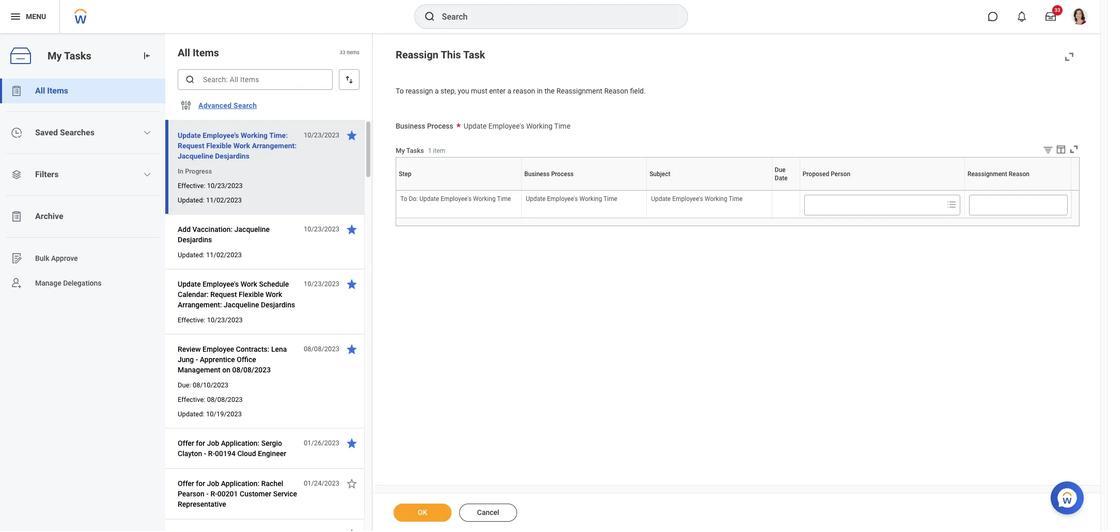 Task type: vqa. For each thing, say whether or not it's contained in the screenshot.
'to reassign a step, you must enter a reason in the reassignment reason field.'
yes



Task type: locate. For each thing, give the bounding box(es) containing it.
all right clipboard image
[[35, 86, 45, 96]]

saved
[[35, 128, 58, 137]]

business
[[396, 122, 425, 130], [524, 170, 550, 178], [582, 190, 584, 191]]

offer for job application: rachel pearson ‎- r-00201 customer service representative
[[178, 480, 297, 508]]

0 vertical spatial arrangement:
[[252, 142, 297, 150]]

advanced search button
[[194, 95, 261, 116]]

0 vertical spatial offer
[[178, 439, 194, 448]]

1 vertical spatial work
[[241, 280, 257, 288]]

proposed up the proposed person field
[[880, 190, 882, 191]]

proposed person
[[803, 170, 851, 178]]

‎-
[[204, 450, 206, 458], [206, 490, 209, 498]]

saved searches
[[35, 128, 94, 137]]

0 vertical spatial date
[[775, 175, 788, 182]]

2 horizontal spatial reassignment
[[1015, 190, 1019, 191]]

job inside offer for job application: sergio clayton ‎- r-00194 cloud engineer
[[207, 439, 219, 448]]

justify image
[[9, 10, 22, 23]]

‎- right clayton
[[204, 450, 206, 458]]

0 vertical spatial business process
[[396, 122, 453, 130]]

step inside row element
[[399, 170, 412, 178]]

1 vertical spatial request
[[210, 290, 237, 299]]

bulk approve
[[35, 254, 78, 262]]

update employee's working time element
[[464, 120, 571, 130], [526, 193, 618, 203], [651, 193, 743, 203]]

date up 'due date' button
[[775, 175, 788, 182]]

r- inside offer for job application: rachel pearson ‎- r-00201 customer service representative
[[211, 490, 217, 498]]

arrangement:
[[252, 142, 297, 150], [178, 301, 222, 309]]

star image for review employee contracts: lena jung - apprentice office management on 08/08/2023
[[346, 343, 358, 356]]

progress
[[185, 167, 212, 175]]

2 offer from the top
[[178, 480, 194, 488]]

working inside update employee's working time: request flexible work arrangement: jacqueline desjardins
[[241, 131, 268, 140]]

star image
[[346, 129, 358, 142], [346, 437, 358, 450]]

search image up "reassign this task"
[[423, 10, 436, 23]]

flexible
[[206, 142, 232, 150], [239, 290, 264, 299]]

0 vertical spatial due
[[775, 166, 786, 174]]

3 star image from the top
[[346, 343, 358, 356]]

r- right clayton
[[208, 450, 215, 458]]

you
[[458, 87, 469, 95]]

0 vertical spatial to
[[396, 87, 404, 95]]

2 row element from the top
[[396, 191, 1071, 218]]

application: inside offer for job application: rachel pearson ‎- r-00201 customer service representative
[[221, 480, 260, 488]]

update employee's working time down subject button
[[651, 196, 743, 203]]

to left reassign
[[396, 87, 404, 95]]

0 horizontal spatial reassignment
[[557, 87, 603, 95]]

1 horizontal spatial business
[[524, 170, 550, 178]]

due inside due date
[[775, 166, 786, 174]]

2 for from the top
[[196, 480, 205, 488]]

review employee contracts: lena jung - apprentice office management on 08/08/2023 button
[[178, 343, 298, 376]]

reason inside row element
[[1009, 170, 1030, 178]]

1 a from the left
[[435, 87, 439, 95]]

work inside update employee's working time: request flexible work arrangement: jacqueline desjardins
[[233, 142, 250, 150]]

jacqueline up the in progress in the left of the page
[[178, 152, 213, 160]]

for up clayton
[[196, 439, 205, 448]]

33 button
[[1040, 5, 1063, 28]]

11/02/2023 down add vaccination: jacqueline desjardins
[[206, 251, 242, 259]]

updated: down the in progress in the left of the page
[[178, 196, 205, 204]]

1 horizontal spatial tasks
[[406, 147, 424, 154]]

‎- inside offer for job application: rachel pearson ‎- r-00201 customer service representative
[[206, 490, 209, 498]]

updated: for update employee's working time: request flexible work arrangement: jacqueline desjardins
[[178, 196, 205, 204]]

updated: down effective: 08/08/2023
[[178, 410, 205, 418]]

1 chevron down image from the top
[[143, 129, 152, 137]]

08/08/2023 right lena
[[304, 345, 340, 353]]

for inside offer for job application: sergio clayton ‎- r-00194 cloud engineer
[[196, 439, 205, 448]]

1 vertical spatial search image
[[185, 74, 195, 85]]

rename image
[[10, 252, 23, 265]]

reassignment
[[557, 87, 603, 95], [968, 170, 1008, 178], [1015, 190, 1019, 191]]

1 effective: 10/23/2023 from the top
[[178, 182, 243, 190]]

0 vertical spatial jacqueline
[[178, 152, 213, 160]]

application: for customer
[[221, 480, 260, 488]]

0 vertical spatial ‎-
[[204, 450, 206, 458]]

sergio
[[261, 439, 282, 448]]

0 vertical spatial tasks
[[64, 49, 91, 62]]

11/02/2023
[[206, 196, 242, 204], [206, 251, 242, 259]]

apprentice
[[200, 356, 235, 364]]

employee's
[[489, 122, 525, 130], [203, 131, 239, 140], [441, 196, 472, 203], [547, 196, 578, 203], [673, 196, 703, 203], [203, 280, 239, 288]]

work
[[233, 142, 250, 150], [241, 280, 257, 288], [266, 290, 282, 299]]

menu button
[[0, 0, 60, 33]]

33 inside item list element
[[340, 50, 346, 55]]

0 vertical spatial chevron down image
[[143, 129, 152, 137]]

offer inside offer for job application: rachel pearson ‎- r-00201 customer service representative
[[178, 480, 194, 488]]

application: inside offer for job application: sergio clayton ‎- r-00194 cloud engineer
[[221, 439, 260, 448]]

0 vertical spatial all
[[178, 47, 190, 59]]

2 application: from the top
[[221, 480, 260, 488]]

business process inside row element
[[524, 170, 574, 178]]

reassign
[[396, 49, 439, 61]]

employee
[[203, 345, 234, 353]]

effective: down the calendar:
[[178, 316, 205, 324]]

effective: 10/23/2023 down progress
[[178, 182, 243, 190]]

row element containing due date
[[396, 158, 1074, 191]]

tasks up all items button in the left of the page
[[64, 49, 91, 62]]

to
[[396, 87, 404, 95], [400, 196, 407, 203]]

reassign
[[406, 87, 433, 95]]

desjardins inside update employee's working time: request flexible work arrangement: jacqueline desjardins
[[215, 152, 250, 160]]

1 horizontal spatial business process
[[524, 170, 574, 178]]

2 star image from the top
[[346, 278, 358, 290]]

0 vertical spatial r-
[[208, 450, 215, 458]]

all inside item list element
[[178, 47, 190, 59]]

0 horizontal spatial business process
[[396, 122, 453, 130]]

updated: 11/02/2023
[[178, 196, 242, 204], [178, 251, 242, 259]]

1 vertical spatial 33
[[340, 50, 346, 55]]

work down search
[[233, 142, 250, 150]]

star image for update employee's work schedule calendar: request flexible work arrangement: jacqueline desjardins
[[346, 278, 358, 290]]

1 for from the top
[[196, 439, 205, 448]]

1 vertical spatial process
[[551, 170, 574, 178]]

pearson
[[178, 490, 205, 498]]

0 vertical spatial 33
[[1055, 7, 1061, 13]]

1 vertical spatial effective:
[[178, 316, 205, 324]]

1 horizontal spatial reassignment
[[968, 170, 1008, 178]]

01/24/2023
[[304, 480, 340, 487]]

1 vertical spatial chevron down image
[[143, 171, 152, 179]]

business process for update employee's working time element below to reassign a step, you must enter a reason in the reassignment reason field.
[[396, 122, 453, 130]]

offer for job application: sergio clayton ‎- r-00194 cloud engineer
[[178, 439, 286, 458]]

08/08/2023 up 10/19/2023
[[207, 396, 243, 404]]

10/23/2023 for time:
[[304, 131, 340, 139]]

my
[[48, 49, 62, 62], [396, 147, 405, 154]]

search image up 'configure' image
[[185, 74, 195, 85]]

date inside row element
[[775, 175, 788, 182]]

updated: down add
[[178, 251, 205, 259]]

2 chevron down image from the top
[[143, 171, 152, 179]]

jacqueline down schedule
[[224, 301, 259, 309]]

reassign this task
[[396, 49, 485, 61]]

1 vertical spatial reason
[[1009, 170, 1030, 178]]

in
[[178, 167, 183, 175]]

effective: down the due:
[[178, 396, 205, 404]]

1 vertical spatial reassignment
[[968, 170, 1008, 178]]

list
[[0, 79, 165, 296]]

1 vertical spatial due
[[785, 190, 786, 191]]

all items inside button
[[35, 86, 68, 96]]

r- up representative
[[211, 490, 217, 498]]

proposed
[[803, 170, 830, 178], [880, 190, 882, 191]]

2 vertical spatial effective:
[[178, 396, 205, 404]]

01/26/2023
[[304, 439, 340, 447]]

1 job from the top
[[207, 439, 219, 448]]

my for my tasks
[[48, 49, 62, 62]]

date down due date
[[786, 190, 787, 191]]

a left step,
[[435, 87, 439, 95]]

flexible down schedule
[[239, 290, 264, 299]]

job inside offer for job application: rachel pearson ‎- r-00201 customer service representative
[[207, 480, 219, 488]]

0 vertical spatial job
[[207, 439, 219, 448]]

reason left field.
[[604, 87, 629, 95]]

1 star image from the top
[[346, 129, 358, 142]]

1 updated: from the top
[[178, 196, 205, 204]]

tasks
[[64, 49, 91, 62], [406, 147, 424, 154]]

1 horizontal spatial items
[[193, 47, 219, 59]]

row element
[[396, 158, 1074, 191], [396, 191, 1071, 218]]

1 vertical spatial ‎-
[[206, 490, 209, 498]]

my left "1"
[[396, 147, 405, 154]]

time
[[554, 122, 571, 130], [497, 196, 511, 203], [604, 196, 618, 203], [729, 196, 743, 203]]

update employee's working time element down subject button
[[651, 193, 743, 203]]

approve
[[51, 254, 78, 262]]

application: up 00201
[[221, 480, 260, 488]]

2 horizontal spatial business
[[582, 190, 584, 191]]

08/10/2023
[[193, 381, 228, 389]]

application: for cloud
[[221, 439, 260, 448]]

step up do:
[[399, 170, 412, 178]]

1 horizontal spatial my
[[396, 147, 405, 154]]

r- for 00201
[[211, 490, 217, 498]]

to inside row element
[[400, 196, 407, 203]]

task
[[463, 49, 485, 61]]

application:
[[221, 439, 260, 448], [221, 480, 260, 488]]

0 vertical spatial request
[[178, 142, 205, 150]]

cancel button
[[459, 504, 517, 522]]

1 vertical spatial application:
[[221, 480, 260, 488]]

1 vertical spatial star image
[[346, 437, 358, 450]]

2 star image from the top
[[346, 437, 358, 450]]

updated: 11/02/2023 down add vaccination: jacqueline desjardins
[[178, 251, 242, 259]]

0 vertical spatial step
[[399, 170, 412, 178]]

33 left profile logan mcneil image
[[1055, 7, 1061, 13]]

08/08/2023
[[304, 345, 340, 353], [232, 366, 271, 374], [207, 396, 243, 404]]

due up 'due date' button
[[775, 166, 786, 174]]

flexible inside update employee's working time: request flexible work arrangement: jacqueline desjardins
[[206, 142, 232, 150]]

toolbar
[[1035, 144, 1080, 157]]

date
[[775, 175, 788, 182], [786, 190, 787, 191]]

this
[[441, 49, 461, 61]]

to for to reassign a step, you must enter a reason in the reassignment reason field.
[[396, 87, 404, 95]]

2 a from the left
[[508, 87, 512, 95]]

step button
[[458, 190, 460, 191]]

0 horizontal spatial step
[[399, 170, 412, 178]]

0 vertical spatial effective: 10/23/2023
[[178, 182, 243, 190]]

0 horizontal spatial flexible
[[206, 142, 232, 150]]

inbox large image
[[1046, 11, 1056, 22]]

r- inside offer for job application: sergio clayton ‎- r-00194 cloud engineer
[[208, 450, 215, 458]]

0 horizontal spatial subject
[[650, 170, 671, 178]]

rachel
[[261, 480, 283, 488]]

10/23/2023 for desjardins
[[304, 225, 340, 233]]

update employee's working time
[[464, 122, 571, 130], [526, 196, 618, 203], [651, 196, 743, 203]]

1 horizontal spatial proposed
[[880, 190, 882, 191]]

0 vertical spatial desjardins
[[215, 152, 250, 160]]

1 horizontal spatial desjardins
[[215, 152, 250, 160]]

2 vertical spatial desjardins
[[261, 301, 295, 309]]

star image for 01/26/2023
[[346, 437, 358, 450]]

effective: 10/23/2023 up employee
[[178, 316, 243, 324]]

business process for row element containing due date
[[524, 170, 574, 178]]

due
[[775, 166, 786, 174], [785, 190, 786, 191]]

reason down reassignment reason
[[1019, 190, 1021, 191]]

00194
[[215, 450, 236, 458]]

1 effective: from the top
[[178, 182, 205, 190]]

must
[[471, 87, 488, 95]]

1 vertical spatial flexible
[[239, 290, 264, 299]]

subject
[[650, 170, 671, 178], [708, 190, 710, 191]]

effective: down the in progress in the left of the page
[[178, 182, 205, 190]]

1 row element from the top
[[396, 158, 1074, 191]]

2 job from the top
[[207, 480, 219, 488]]

effective:
[[178, 182, 205, 190], [178, 316, 205, 324], [178, 396, 205, 404]]

business process
[[396, 122, 453, 130], [524, 170, 574, 178]]

for
[[196, 439, 205, 448], [196, 480, 205, 488]]

updated: 11/02/2023 up vaccination:
[[178, 196, 242, 204]]

1 offer from the top
[[178, 439, 194, 448]]

all
[[178, 47, 190, 59], [35, 86, 45, 96]]

0 vertical spatial row element
[[396, 158, 1074, 191]]

work left schedule
[[241, 280, 257, 288]]

1 vertical spatial all
[[35, 86, 45, 96]]

to left do:
[[400, 196, 407, 203]]

1 horizontal spatial all
[[178, 47, 190, 59]]

0 vertical spatial my
[[48, 49, 62, 62]]

clipboard image
[[10, 85, 23, 97]]

request right the calendar:
[[210, 290, 237, 299]]

1 star image from the top
[[346, 223, 358, 236]]

my for my tasks 1 item
[[396, 147, 405, 154]]

for up pearson
[[196, 480, 205, 488]]

33 for 33 items
[[340, 50, 346, 55]]

0 horizontal spatial a
[[435, 87, 439, 95]]

application: up cloud
[[221, 439, 260, 448]]

0 vertical spatial for
[[196, 439, 205, 448]]

sort image
[[344, 74, 354, 85]]

1 vertical spatial arrangement:
[[178, 301, 222, 309]]

3 updated: from the top
[[178, 410, 205, 418]]

2 vertical spatial 08/08/2023
[[207, 396, 243, 404]]

0 vertical spatial items
[[193, 47, 219, 59]]

job for 00194
[[207, 439, 219, 448]]

reason
[[604, 87, 629, 95], [1009, 170, 1030, 178], [1019, 190, 1021, 191]]

request up the in progress in the left of the page
[[178, 142, 205, 150]]

1
[[428, 147, 432, 154]]

1 horizontal spatial person
[[883, 190, 884, 191]]

1 horizontal spatial flexible
[[239, 290, 264, 299]]

proposed right due date
[[803, 170, 830, 178]]

2 vertical spatial reassignment
[[1015, 190, 1019, 191]]

request
[[178, 142, 205, 150], [210, 290, 237, 299]]

profile logan mcneil image
[[1072, 8, 1088, 27]]

2 11/02/2023 from the top
[[206, 251, 242, 259]]

offer up pearson
[[178, 480, 194, 488]]

offer up clayton
[[178, 439, 194, 448]]

ok button
[[394, 504, 452, 522]]

add vaccination: jacqueline desjardins button
[[178, 223, 298, 246]]

1 vertical spatial step
[[458, 190, 459, 191]]

Search Workday  search field
[[442, 5, 666, 28]]

0 vertical spatial business
[[396, 122, 425, 130]]

0 horizontal spatial my
[[48, 49, 62, 62]]

step
[[399, 170, 412, 178], [458, 190, 459, 191]]

business process button
[[582, 190, 587, 191]]

1 horizontal spatial 33
[[1055, 7, 1061, 13]]

for inside offer for job application: rachel pearson ‎- r-00201 customer service representative
[[196, 480, 205, 488]]

1 vertical spatial effective: 10/23/2023
[[178, 316, 243, 324]]

2 vertical spatial process
[[584, 190, 586, 191]]

0 horizontal spatial request
[[178, 142, 205, 150]]

1 vertical spatial tasks
[[406, 147, 424, 154]]

3 effective: from the top
[[178, 396, 205, 404]]

33 left "items"
[[340, 50, 346, 55]]

configure image
[[180, 99, 192, 112]]

08/08/2023 down "office"
[[232, 366, 271, 374]]

jacqueline right vaccination:
[[234, 225, 270, 234]]

update employee's working time element down to reassign a step, you must enter a reason in the reassignment reason field.
[[464, 120, 571, 130]]

a
[[435, 87, 439, 95], [508, 87, 512, 95]]

4 star image from the top
[[346, 477, 358, 490]]

step up to do: update employee's working time element
[[458, 190, 459, 191]]

1 vertical spatial proposed
[[880, 190, 882, 191]]

2 updated: 11/02/2023 from the top
[[178, 251, 242, 259]]

offer
[[178, 439, 194, 448], [178, 480, 194, 488]]

‎- inside offer for job application: sergio clayton ‎- r-00194 cloud engineer
[[204, 450, 206, 458]]

due down due date
[[785, 190, 786, 191]]

0 horizontal spatial all items
[[35, 86, 68, 96]]

jacqueline inside update employee's working time: request flexible work arrangement: jacqueline desjardins
[[178, 152, 213, 160]]

chevron down image
[[143, 129, 152, 137], [143, 171, 152, 179]]

job up 00201
[[207, 480, 219, 488]]

cloud
[[237, 450, 256, 458]]

reassignment inside row element
[[968, 170, 1008, 178]]

chevron down image inside filters 'dropdown button'
[[143, 171, 152, 179]]

contracts:
[[236, 345, 269, 353]]

job up 00194
[[207, 439, 219, 448]]

1 vertical spatial updated: 11/02/2023
[[178, 251, 242, 259]]

field.
[[630, 87, 646, 95]]

33 for 33
[[1055, 7, 1061, 13]]

11/02/2023 up vaccination:
[[206, 196, 242, 204]]

person
[[831, 170, 851, 178], [883, 190, 884, 191]]

star image
[[346, 223, 358, 236], [346, 278, 358, 290], [346, 343, 358, 356], [346, 477, 358, 490], [346, 528, 358, 531]]

1 vertical spatial desjardins
[[178, 236, 212, 244]]

arrangement: down the calendar:
[[178, 301, 222, 309]]

2 vertical spatial jacqueline
[[224, 301, 259, 309]]

work down schedule
[[266, 290, 282, 299]]

review
[[178, 345, 201, 353]]

0 vertical spatial 08/08/2023
[[304, 345, 340, 353]]

1 application: from the top
[[221, 439, 260, 448]]

my tasks element
[[0, 33, 165, 531]]

flexible up progress
[[206, 142, 232, 150]]

chevron down image for saved searches
[[143, 129, 152, 137]]

1 vertical spatial items
[[47, 86, 68, 96]]

0 vertical spatial person
[[831, 170, 851, 178]]

1 vertical spatial offer
[[178, 480, 194, 488]]

do:
[[409, 196, 418, 203]]

1 vertical spatial all items
[[35, 86, 68, 96]]

0 horizontal spatial person
[[831, 170, 851, 178]]

1 vertical spatial 08/08/2023
[[232, 366, 271, 374]]

search image
[[423, 10, 436, 23], [185, 74, 195, 85]]

2 updated: from the top
[[178, 251, 205, 259]]

0 horizontal spatial tasks
[[64, 49, 91, 62]]

reason up "reassignment reason" button
[[1009, 170, 1030, 178]]

tasks left "1"
[[406, 147, 424, 154]]

bulk approve link
[[0, 246, 165, 271]]

offer inside offer for job application: sergio clayton ‎- r-00194 cloud engineer
[[178, 439, 194, 448]]

0 vertical spatial proposed
[[803, 170, 830, 178]]

a right enter
[[508, 87, 512, 95]]

0 horizontal spatial arrangement:
[[178, 301, 222, 309]]

‎- up representative
[[206, 490, 209, 498]]

0 vertical spatial 11/02/2023
[[206, 196, 242, 204]]

10/23/2023 for schedule
[[304, 280, 340, 288]]

my up all items button in the left of the page
[[48, 49, 62, 62]]

1 vertical spatial to
[[400, 196, 407, 203]]

all right transformation import icon
[[178, 47, 190, 59]]

Proposed Person field
[[805, 196, 943, 215]]

0 horizontal spatial items
[[47, 86, 68, 96]]

33 inside 'button'
[[1055, 7, 1061, 13]]

0 vertical spatial process
[[427, 122, 453, 130]]

1 horizontal spatial request
[[210, 290, 237, 299]]

arrangement: down time:
[[252, 142, 297, 150]]

1 vertical spatial updated:
[[178, 251, 205, 259]]

perspective image
[[10, 168, 23, 181]]



Task type: describe. For each thing, give the bounding box(es) containing it.
10/19/2023
[[206, 410, 242, 418]]

1 updated: 11/02/2023 from the top
[[178, 196, 242, 204]]

list containing all items
[[0, 79, 165, 296]]

delegations
[[63, 279, 102, 287]]

reassignment reason
[[968, 170, 1030, 178]]

to reassign a step, you must enter a reason in the reassignment reason field.
[[396, 87, 646, 95]]

to do: update employee's working time element
[[400, 193, 511, 203]]

33 items
[[340, 50, 360, 55]]

calendar:
[[178, 290, 209, 299]]

all items inside item list element
[[178, 47, 219, 59]]

proposed person button
[[880, 190, 885, 191]]

add
[[178, 225, 191, 234]]

Search: All Items text field
[[178, 69, 333, 90]]

items inside item list element
[[193, 47, 219, 59]]

reassignment reason button
[[1015, 190, 1021, 191]]

0 vertical spatial reason
[[604, 87, 629, 95]]

fullscreen image
[[1063, 51, 1076, 63]]

due date button
[[785, 190, 787, 191]]

employee's inside update employee's work schedule calendar: request flexible work arrangement: jacqueline desjardins
[[203, 280, 239, 288]]

update employee's working time down to reassign a step, you must enter a reason in the reassignment reason field.
[[464, 122, 571, 130]]

ok
[[418, 508, 427, 517]]

customer
[[240, 490, 271, 498]]

step for step
[[399, 170, 412, 178]]

manage delegations
[[35, 279, 102, 287]]

user plus image
[[10, 277, 23, 289]]

transformation import image
[[142, 51, 152, 61]]

menu
[[26, 12, 46, 20]]

2 effective: from the top
[[178, 316, 205, 324]]

click to view/edit grid preferences image
[[1056, 144, 1067, 155]]

representative
[[178, 500, 226, 508]]

clock check image
[[10, 127, 23, 139]]

‎- for clayton
[[204, 450, 206, 458]]

jacqueline inside update employee's work schedule calendar: request flexible work arrangement: jacqueline desjardins
[[224, 301, 259, 309]]

2 vertical spatial work
[[266, 290, 282, 299]]

fullscreen image
[[1069, 144, 1080, 155]]

search
[[234, 101, 257, 110]]

on
[[222, 366, 230, 374]]

row element containing to do: update employee's working time
[[396, 191, 1071, 218]]

00201
[[217, 490, 238, 498]]

proposed inside row element
[[803, 170, 830, 178]]

my tasks 1 item
[[396, 147, 445, 154]]

my tasks
[[48, 49, 91, 62]]

filters button
[[0, 162, 165, 187]]

updated: 10/19/2023
[[178, 410, 242, 418]]

1 vertical spatial person
[[883, 190, 884, 191]]

in
[[537, 87, 543, 95]]

update employee's working time element down 'business process' "button"
[[526, 193, 618, 203]]

0 horizontal spatial search image
[[185, 74, 195, 85]]

update employee's work schedule calendar: request flexible work arrangement: jacqueline desjardins
[[178, 280, 295, 309]]

schedule
[[259, 280, 289, 288]]

desjardins inside add vaccination: jacqueline desjardins
[[178, 236, 212, 244]]

review employee contracts: lena jung - apprentice office management on 08/08/2023
[[178, 345, 287, 374]]

‎- for pearson
[[206, 490, 209, 498]]

subject button
[[708, 190, 711, 191]]

time:
[[269, 131, 288, 140]]

item
[[433, 147, 445, 154]]

all items button
[[0, 79, 165, 103]]

all inside button
[[35, 86, 45, 96]]

0 horizontal spatial process
[[427, 122, 453, 130]]

-
[[196, 356, 198, 364]]

office
[[237, 356, 256, 364]]

archive
[[35, 211, 63, 221]]

items
[[347, 50, 360, 55]]

jacqueline inside add vaccination: jacqueline desjardins
[[234, 225, 270, 234]]

advanced
[[198, 101, 232, 110]]

service
[[273, 490, 297, 498]]

2 horizontal spatial process
[[584, 190, 586, 191]]

engineer
[[258, 450, 286, 458]]

manage delegations link
[[0, 271, 165, 296]]

5 star image from the top
[[346, 528, 358, 531]]

item list element
[[165, 33, 373, 531]]

update inside update employee's working time: request flexible work arrangement: jacqueline desjardins
[[178, 131, 201, 140]]

archive button
[[0, 204, 165, 229]]

0 vertical spatial subject
[[650, 170, 671, 178]]

desjardins inside update employee's work schedule calendar: request flexible work arrangement: jacqueline desjardins
[[261, 301, 295, 309]]

r- for 00194
[[208, 450, 215, 458]]

for for clayton
[[196, 439, 205, 448]]

update employee's working time: request flexible work arrangement: jacqueline desjardins
[[178, 131, 297, 160]]

star image for add vaccination: jacqueline desjardins
[[346, 223, 358, 236]]

items inside button
[[47, 86, 68, 96]]

saved searches button
[[0, 120, 165, 145]]

2 vertical spatial business
[[582, 190, 584, 191]]

chevron down image for filters
[[143, 171, 152, 179]]

advanced search
[[198, 101, 257, 110]]

08/08/2023 inside review employee contracts: lena jung - apprentice office management on 08/08/2023
[[232, 366, 271, 374]]

1 horizontal spatial subject
[[708, 190, 710, 191]]

management
[[178, 366, 221, 374]]

request inside update employee's work schedule calendar: request flexible work arrangement: jacqueline desjardins
[[210, 290, 237, 299]]

effective: for update employee's working time: request flexible work arrangement: jacqueline desjardins
[[178, 182, 205, 190]]

select to filter grid data image
[[1043, 144, 1054, 155]]

effective: for review employee contracts: lena jung - apprentice office management on 08/08/2023
[[178, 396, 205, 404]]

1 vertical spatial date
[[786, 190, 787, 191]]

to for to do: update employee's working time
[[400, 196, 407, 203]]

vaccination:
[[193, 225, 233, 234]]

arrangement: inside update employee's working time: request flexible work arrangement: jacqueline desjardins
[[252, 142, 297, 150]]

bulk
[[35, 254, 49, 262]]

2 vertical spatial reason
[[1019, 190, 1021, 191]]

cancel
[[477, 508, 499, 517]]

reason
[[513, 87, 535, 95]]

due:
[[178, 381, 191, 389]]

for for pearson
[[196, 480, 205, 488]]

in progress
[[178, 167, 212, 175]]

person inside row element
[[831, 170, 851, 178]]

filters
[[35, 169, 59, 179]]

2 effective: 10/23/2023 from the top
[[178, 316, 243, 324]]

update employee's working time down 'business process' "button"
[[526, 196, 618, 203]]

notifications large image
[[1017, 11, 1027, 22]]

due date
[[775, 166, 788, 182]]

update employee's working time: request flexible work arrangement: jacqueline desjardins button
[[178, 129, 298, 162]]

searches
[[60, 128, 94, 137]]

jung
[[178, 356, 194, 364]]

tasks for my tasks 1 item
[[406, 147, 424, 154]]

arrangement: inside update employee's work schedule calendar: request flexible work arrangement: jacqueline desjardins
[[178, 301, 222, 309]]

update inside update employee's work schedule calendar: request flexible work arrangement: jacqueline desjardins
[[178, 280, 201, 288]]

effective: 08/08/2023
[[178, 396, 243, 404]]

enter
[[489, 87, 506, 95]]

the
[[545, 87, 555, 95]]

1 11/02/2023 from the top
[[206, 196, 242, 204]]

step for step business process subject due date proposed person reassignment reason
[[458, 190, 459, 191]]

step business process subject due date proposed person reassignment reason
[[458, 190, 1021, 191]]

clayton
[[178, 450, 202, 458]]

prompts image
[[946, 199, 958, 211]]

tasks for my tasks
[[64, 49, 91, 62]]

update employee's work schedule calendar: request flexible work arrangement: jacqueline desjardins button
[[178, 278, 298, 311]]

lena
[[271, 345, 287, 353]]

job for 00201
[[207, 480, 219, 488]]

star image for in progress
[[346, 129, 358, 142]]

1 horizontal spatial process
[[551, 170, 574, 178]]

offer for offer for job application: rachel pearson ‎- r-00201 customer service representative
[[178, 480, 194, 488]]

clipboard image
[[10, 210, 23, 223]]

employee's inside update employee's working time: request flexible work arrangement: jacqueline desjardins
[[203, 131, 239, 140]]

add vaccination: jacqueline desjardins
[[178, 225, 270, 244]]

offer for offer for job application: sergio clayton ‎- r-00194 cloud engineer
[[178, 439, 194, 448]]

updated: for review employee contracts: lena jung - apprentice office management on 08/08/2023
[[178, 410, 205, 418]]

flexible inside update employee's work schedule calendar: request flexible work arrangement: jacqueline desjardins
[[239, 290, 264, 299]]

business inside row element
[[524, 170, 550, 178]]

1 horizontal spatial search image
[[423, 10, 436, 23]]

offer for job application: sergio clayton ‎- r-00194 cloud engineer button
[[178, 437, 298, 460]]

offer for job application: rachel pearson ‎- r-00201 customer service representative button
[[178, 477, 298, 511]]

request inside update employee's working time: request flexible work arrangement: jacqueline desjardins
[[178, 142, 205, 150]]

0 horizontal spatial business
[[396, 122, 425, 130]]



